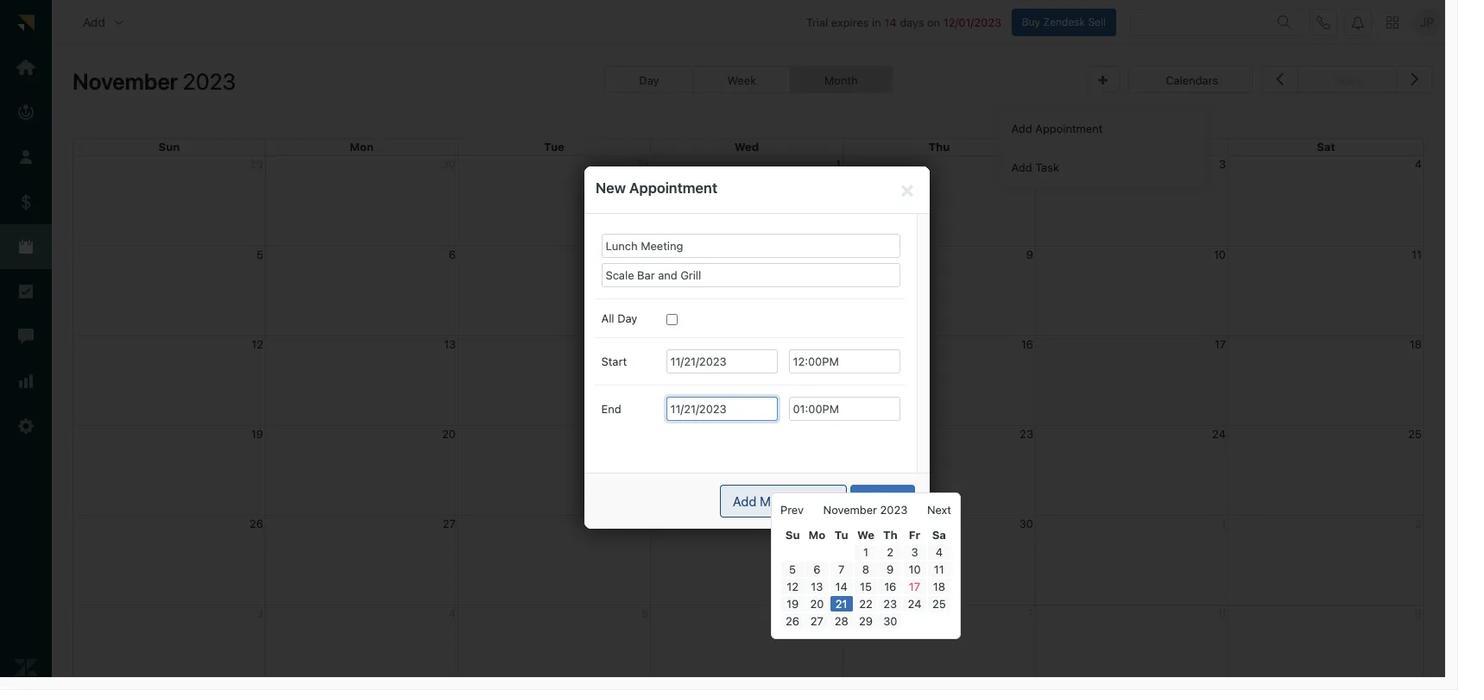 Task type: locate. For each thing, give the bounding box(es) containing it.
0 horizontal spatial 24
[[908, 597, 922, 611]]

prev
[[780, 503, 804, 517]]

1 horizontal spatial 28
[[835, 615, 848, 628]]

0 horizontal spatial 20
[[442, 427, 456, 441]]

0 horizontal spatial 14
[[636, 337, 648, 351]]

1 horizontal spatial 29
[[859, 615, 873, 628]]

29
[[827, 517, 841, 531], [859, 615, 873, 628]]

4 link
[[928, 545, 951, 560]]

1 vertical spatial 24
[[908, 597, 922, 611]]

trial
[[806, 15, 828, 29]]

27 link
[[806, 614, 828, 629]]

1 vertical spatial 17
[[909, 580, 920, 594]]

25
[[1408, 427, 1422, 441], [932, 597, 946, 611]]

1 vertical spatial 12
[[787, 580, 799, 594]]

0 horizontal spatial 2
[[887, 546, 894, 559]]

november 2023 up sun
[[73, 68, 236, 94]]

0 horizontal spatial 17
[[909, 580, 920, 594]]

add for add
[[83, 14, 105, 29]]

0 horizontal spatial 13
[[444, 337, 456, 351]]

0 horizontal spatial 15
[[829, 337, 841, 351]]

0 vertical spatial 18
[[1410, 337, 1422, 351]]

0 vertical spatial 15
[[829, 337, 841, 351]]

Untitled Appointment text field
[[601, 234, 900, 258]]

None checkbox
[[666, 314, 677, 326]]

30
[[1019, 517, 1033, 531], [883, 615, 897, 628]]

15 up end time text box
[[829, 337, 841, 351]]

0 vertical spatial 22
[[827, 427, 841, 441]]

add
[[83, 14, 105, 29], [1011, 121, 1032, 135], [1011, 160, 1032, 174], [733, 493, 756, 509]]

0 vertical spatial 5
[[256, 247, 263, 261]]

1 vertical spatial 6
[[814, 563, 821, 577]]

1 vertical spatial 23
[[883, 597, 897, 611]]

8 link
[[855, 562, 877, 578]]

0 vertical spatial 27
[[443, 517, 456, 531]]

22
[[827, 427, 841, 441], [859, 597, 873, 611]]

0 horizontal spatial 10
[[909, 563, 921, 577]]

calendars
[[1166, 73, 1218, 87]]

17 link
[[903, 579, 926, 595]]

buy
[[1022, 15, 1040, 28]]

2 down th
[[887, 546, 894, 559]]

0 vertical spatial 2023
[[183, 68, 236, 94]]

1 vertical spatial 14
[[636, 337, 648, 351]]

12
[[251, 337, 263, 351], [787, 580, 799, 594]]

27 inside 27 link
[[811, 615, 824, 628]]

0 vertical spatial 10
[[1214, 247, 1226, 261]]

add left chevron down image
[[83, 14, 105, 29]]

10
[[1214, 247, 1226, 261], [909, 563, 921, 577]]

23
[[1020, 427, 1033, 441], [883, 597, 897, 611]]

0 vertical spatial 30
[[1019, 517, 1033, 531]]

0 horizontal spatial 16
[[884, 580, 896, 594]]

november down chevron down image
[[73, 68, 178, 94]]

tue
[[544, 140, 564, 154]]

start
[[601, 355, 627, 369]]

0 horizontal spatial appointment
[[629, 179, 717, 196]]

2
[[1027, 157, 1033, 171], [887, 546, 894, 559]]

add left task
[[1011, 160, 1032, 174]]

0 vertical spatial 11
[[1412, 247, 1422, 261]]

0 horizontal spatial 19
[[251, 427, 263, 441]]

1 horizontal spatial 1
[[863, 546, 868, 559]]

24 link
[[903, 597, 926, 612]]

14
[[884, 15, 897, 29], [636, 337, 648, 351], [835, 580, 848, 594]]

all
[[601, 312, 614, 325]]

add for add more details
[[733, 493, 756, 509]]

1 horizontal spatial 30
[[1019, 517, 1033, 531]]

add task
[[1011, 160, 1059, 174]]

0 vertical spatial 23
[[1020, 427, 1033, 441]]

4
[[1415, 157, 1422, 171], [936, 546, 943, 559]]

0 vertical spatial appointment
[[1035, 121, 1103, 135]]

20 link
[[806, 597, 828, 612]]

november 2023
[[73, 68, 236, 94], [823, 503, 908, 517]]

0 horizontal spatial 12
[[251, 337, 263, 351]]

22 link
[[855, 597, 877, 612]]

5 link
[[781, 562, 804, 578]]

2 left task
[[1027, 157, 1033, 171]]

11
[[1412, 247, 1422, 261], [934, 563, 944, 577]]

1 horizontal spatial 17
[[1214, 337, 1226, 351]]

0 horizontal spatial 18
[[933, 580, 945, 594]]

15
[[829, 337, 841, 351], [860, 580, 872, 594]]

0 horizontal spatial 3
[[911, 546, 918, 559]]

0 horizontal spatial 5
[[256, 247, 263, 261]]

zendesk products image
[[1386, 16, 1399, 28]]

2 vertical spatial 14
[[835, 580, 848, 594]]

17
[[1214, 337, 1226, 351], [909, 580, 920, 594]]

appointment up task
[[1035, 121, 1103, 135]]

details
[[794, 493, 834, 509]]

1 vertical spatial 30
[[883, 615, 897, 628]]

1 vertical spatial 10
[[909, 563, 921, 577]]

18 link
[[928, 579, 951, 595]]

0 horizontal spatial 26
[[250, 517, 263, 531]]

5
[[256, 247, 263, 261], [789, 563, 796, 577]]

16
[[1021, 337, 1033, 351], [884, 580, 896, 594]]

appointment
[[1035, 121, 1103, 135], [629, 179, 717, 196]]

0 vertical spatial 25
[[1408, 427, 1422, 441]]

buy zendesk sell button
[[1011, 8, 1116, 36]]

1 horizontal spatial 24
[[1212, 427, 1226, 441]]

14 up 21 link
[[835, 580, 848, 594]]

1 vertical spatial 29
[[859, 615, 873, 628]]

28
[[635, 517, 648, 531], [835, 615, 848, 628]]

7 down new appointment
[[642, 247, 648, 261]]

22 down end time text box
[[827, 427, 841, 441]]

0 horizontal spatial 23
[[883, 597, 897, 611]]

jp
[[1420, 15, 1434, 29]]

1 vertical spatial 1
[[863, 546, 868, 559]]

1 horizontal spatial 25
[[1408, 427, 1422, 441]]

november up tu
[[823, 503, 877, 517]]

4 down 'angle right' icon
[[1415, 157, 1422, 171]]

22 up 29 link on the right bottom of the page
[[859, 597, 873, 611]]

1 vertical spatial 25
[[932, 597, 946, 611]]

1 horizontal spatial 8
[[862, 563, 869, 577]]

add inside button
[[83, 14, 105, 29]]

8
[[834, 247, 841, 261], [862, 563, 869, 577]]

1 vertical spatial 5
[[789, 563, 796, 577]]

7 up "14" link
[[838, 563, 845, 577]]

sat
[[1317, 140, 1335, 154]]

0 vertical spatial 14
[[884, 15, 897, 29]]

1 horizontal spatial november 2023
[[823, 503, 908, 517]]

27
[[443, 517, 456, 531], [811, 615, 824, 628]]

2 link
[[879, 545, 902, 560]]

fr
[[909, 528, 920, 542]]

29 down 22 link
[[859, 615, 873, 628]]

chevron down image
[[112, 15, 126, 29]]

1 horizontal spatial 2023
[[880, 503, 908, 517]]

0 vertical spatial 16
[[1021, 337, 1033, 351]]

4 down sa
[[936, 546, 943, 559]]

0 vertical spatial 9
[[1026, 247, 1033, 261]]

0 horizontal spatial 28
[[635, 517, 648, 531]]

add more details link
[[720, 485, 847, 518]]

19
[[251, 427, 263, 441], [787, 597, 799, 611]]

1 vertical spatial 9
[[887, 563, 894, 577]]

1 horizontal spatial 14
[[835, 580, 848, 594]]

1 vertical spatial 15
[[860, 580, 872, 594]]

1 vertical spatial 19
[[787, 597, 799, 611]]

1 vertical spatial 2023
[[880, 503, 908, 517]]

create
[[863, 493, 903, 509]]

0 horizontal spatial 4
[[936, 546, 943, 559]]

1 horizontal spatial 15
[[860, 580, 872, 594]]

tu
[[835, 528, 848, 542]]

14 down day
[[636, 337, 648, 351]]

add left more
[[733, 493, 756, 509]]

wed
[[734, 140, 759, 154]]

24
[[1212, 427, 1226, 441], [908, 597, 922, 611]]

1 vertical spatial 26
[[786, 615, 800, 628]]

0 vertical spatial 6
[[449, 247, 456, 261]]

1 horizontal spatial appointment
[[1035, 121, 1103, 135]]

25 inside "link"
[[932, 597, 946, 611]]

29 right mo
[[827, 517, 841, 531]]

november 2023 up "we"
[[823, 503, 908, 517]]

appointment for new appointment
[[629, 179, 717, 196]]

0 vertical spatial 7
[[642, 247, 648, 261]]

0 vertical spatial 3
[[1219, 157, 1226, 171]]

angle left image
[[1276, 67, 1284, 90]]

26
[[250, 517, 263, 531], [786, 615, 800, 628]]

0 vertical spatial 28
[[635, 517, 648, 531]]

0 vertical spatial 8
[[834, 247, 841, 261]]

add up add task
[[1011, 121, 1032, 135]]

13
[[444, 337, 456, 351], [811, 580, 823, 594]]

november
[[73, 68, 178, 94], [823, 503, 877, 517]]

jp button
[[1413, 8, 1441, 36]]

15 up 22 link
[[860, 580, 872, 594]]

1 horizontal spatial 9
[[1026, 247, 1033, 261]]

18
[[1410, 337, 1422, 351], [933, 580, 945, 594]]

1 horizontal spatial 27
[[811, 615, 824, 628]]

new appointment
[[596, 179, 717, 196]]

1 horizontal spatial 12
[[787, 580, 799, 594]]

1 horizontal spatial 3
[[1219, 157, 1226, 171]]

2023
[[183, 68, 236, 94], [880, 503, 908, 517]]

14 right in
[[884, 15, 897, 29]]

0 vertical spatial 12
[[251, 337, 263, 351]]

1 horizontal spatial 2
[[1027, 157, 1033, 171]]

17 inside 'link'
[[909, 580, 920, 594]]

7
[[642, 247, 648, 261], [838, 563, 845, 577]]

1 horizontal spatial 18
[[1410, 337, 1422, 351]]

appointment right new
[[629, 179, 717, 196]]

1 horizontal spatial 6
[[814, 563, 821, 577]]

3 link
[[903, 545, 926, 560]]

next
[[927, 503, 951, 517]]

1 horizontal spatial 7
[[838, 563, 845, 577]]

0 horizontal spatial 9
[[887, 563, 894, 577]]



Task type: vqa. For each thing, say whether or not it's contained in the screenshot.
leftmost 8
yes



Task type: describe. For each thing, give the bounding box(es) containing it.
zendesk
[[1043, 15, 1085, 28]]

1 vertical spatial 4
[[936, 546, 943, 559]]

1 vertical spatial 11
[[934, 563, 944, 577]]

28 link
[[830, 614, 853, 629]]

29 link
[[855, 614, 877, 629]]

all day
[[601, 312, 637, 325]]

7 link
[[830, 562, 853, 578]]

0 vertical spatial november 2023
[[73, 68, 236, 94]]

0 horizontal spatial 8
[[834, 247, 841, 261]]

su
[[785, 528, 800, 542]]

appointment for add appointment
[[1035, 121, 1103, 135]]

0 horizontal spatial 7
[[642, 247, 648, 261]]

6 inside 6 link
[[814, 563, 821, 577]]

calls image
[[1317, 15, 1330, 29]]

add more details
[[733, 493, 834, 509]]

thu
[[929, 140, 950, 154]]

1 horizontal spatial 20
[[810, 597, 824, 611]]

12 link
[[781, 579, 804, 595]]

21 link
[[830, 597, 853, 612]]

0 horizontal spatial 2023
[[183, 68, 236, 94]]

mon
[[350, 140, 374, 154]]

1 vertical spatial 18
[[933, 580, 945, 594]]

next link
[[927, 502, 951, 518]]

1 horizontal spatial 11
[[1412, 247, 1422, 261]]

14 link
[[830, 579, 853, 595]]

0 vertical spatial 2
[[1027, 157, 1033, 171]]

create link
[[850, 485, 915, 518]]

th
[[883, 528, 898, 542]]

week
[[727, 73, 756, 87]]

prev link
[[780, 502, 804, 518]]

sun
[[158, 140, 180, 154]]

25 link
[[928, 597, 951, 612]]

day
[[639, 73, 659, 87]]

task
[[1035, 160, 1059, 174]]

19 link
[[781, 597, 804, 612]]

1 vertical spatial 16
[[884, 580, 896, 594]]

1 vertical spatial 8
[[862, 563, 869, 577]]

12 inside 12 link
[[787, 580, 799, 594]]

sell
[[1088, 15, 1106, 28]]

30 link
[[879, 614, 902, 629]]

0 vertical spatial 13
[[444, 337, 456, 351]]

1 horizontal spatial 26
[[786, 615, 800, 628]]

1 vertical spatial 7
[[838, 563, 845, 577]]

day
[[617, 312, 637, 325]]

on
[[927, 15, 940, 29]]

1 horizontal spatial 16
[[1021, 337, 1033, 351]]

0 horizontal spatial 30
[[883, 615, 897, 628]]

0 vertical spatial 1
[[836, 157, 841, 171]]

12/01/2023
[[943, 15, 1001, 29]]

0 horizontal spatial 22
[[827, 427, 841, 441]]

add appointment
[[1011, 121, 1103, 135]]

buy zendesk sell
[[1022, 15, 1106, 28]]

0 vertical spatial november
[[73, 68, 178, 94]]

26 link
[[781, 614, 804, 629]]

search image
[[1278, 15, 1292, 29]]

add for add task
[[1011, 160, 1032, 174]]

bell image
[[1351, 15, 1365, 29]]

in
[[872, 15, 881, 29]]

1 horizontal spatial 13
[[811, 580, 823, 594]]

0 vertical spatial 4
[[1415, 157, 1422, 171]]

15 link
[[855, 579, 877, 595]]

1 vertical spatial 28
[[835, 615, 848, 628]]

new
[[596, 179, 626, 196]]

× link
[[896, 176, 919, 202]]

Location text field
[[601, 263, 900, 287]]

1 vertical spatial 3
[[911, 546, 918, 559]]

today
[[1332, 73, 1363, 87]]

end
[[601, 402, 621, 416]]

add for add appointment
[[1011, 121, 1032, 135]]

angle right image
[[1411, 67, 1419, 90]]

add button
[[69, 5, 140, 39]]

1 horizontal spatial 22
[[859, 597, 873, 611]]

16 link
[[879, 579, 902, 595]]

sa
[[932, 528, 946, 542]]

days
[[900, 15, 924, 29]]

1 vertical spatial 2
[[887, 546, 894, 559]]

0 vertical spatial 24
[[1212, 427, 1226, 441]]

9 link
[[879, 562, 902, 578]]

10 link
[[903, 562, 926, 578]]

1 link
[[855, 545, 877, 560]]

10 inside 10 link
[[909, 563, 921, 577]]

1 horizontal spatial 5
[[789, 563, 796, 577]]

plus image
[[1099, 75, 1107, 86]]

0 vertical spatial 20
[[442, 427, 456, 441]]

21
[[836, 597, 847, 611]]

1 horizontal spatial november
[[823, 503, 877, 517]]

expires
[[831, 15, 869, 29]]

End Time text field
[[789, 397, 900, 421]]

11 link
[[928, 562, 951, 578]]

trial expires in 14 days on 12/01/2023
[[806, 15, 1001, 29]]

0 vertical spatial 29
[[827, 517, 841, 531]]

1 horizontal spatial 10
[[1214, 247, 1226, 261]]

0 horizontal spatial 6
[[449, 247, 456, 261]]

23 link
[[879, 597, 902, 612]]

×
[[900, 176, 915, 202]]

1 horizontal spatial 19
[[787, 597, 799, 611]]

0 vertical spatial 17
[[1214, 337, 1226, 351]]

mo
[[809, 528, 826, 542]]

zendesk image
[[15, 657, 37, 680]]

0 vertical spatial 19
[[251, 427, 263, 441]]

End Date text field
[[666, 397, 777, 421]]

13 link
[[806, 579, 828, 595]]

more
[[760, 493, 790, 509]]

Start Date text field
[[666, 350, 777, 374]]

6 link
[[806, 562, 828, 578]]

Start Time text field
[[789, 350, 900, 374]]

we
[[857, 528, 875, 542]]

we th
[[857, 528, 898, 542]]



